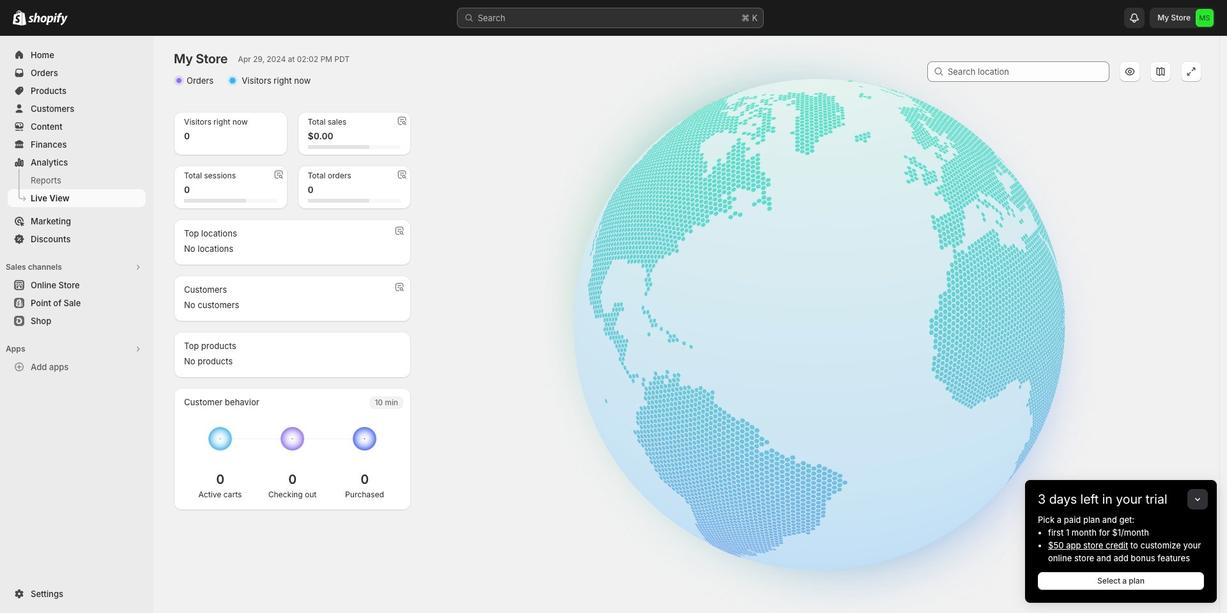 Task type: vqa. For each thing, say whether or not it's contained in the screenshot.
dialog
no



Task type: locate. For each thing, give the bounding box(es) containing it.
Search location text field
[[948, 61, 1110, 82]]

shopify image
[[13, 10, 26, 26]]

shopify image
[[28, 13, 68, 26]]

my store image
[[1196, 9, 1214, 27]]



